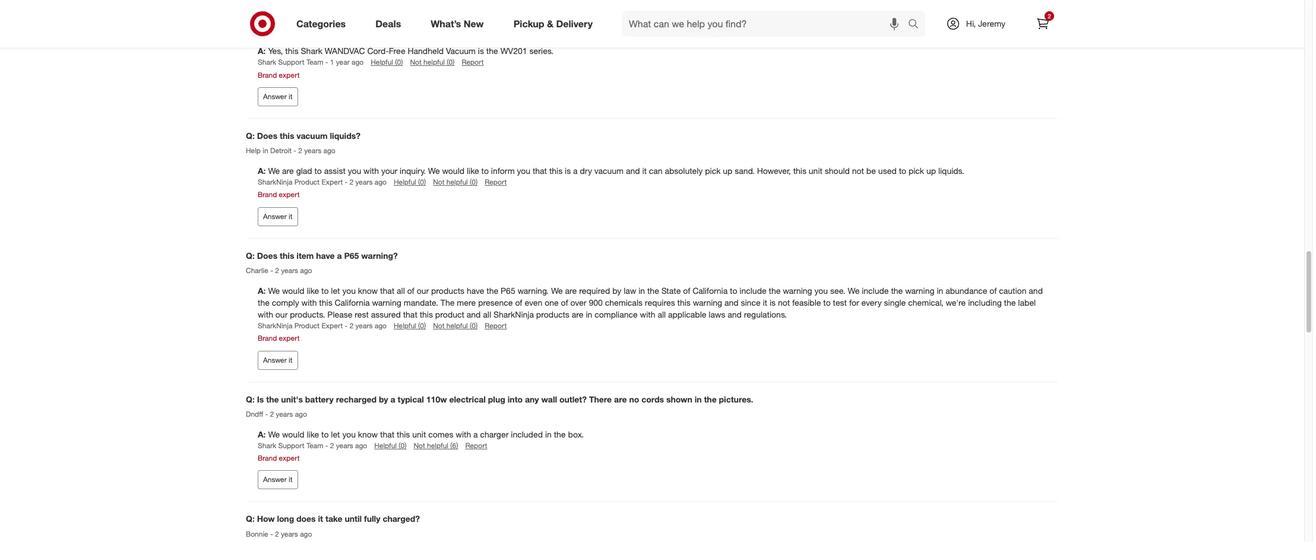 Task type: locate. For each thing, give the bounding box(es) containing it.
2 inside q: is the unit's battery recharged by a typical 110w electrical plug into any wall outlet? there are no cords shown in the pictures. dndff - 2 years ago
[[270, 410, 274, 419]]

unit left should
[[809, 166, 823, 176]]

have right item
[[316, 251, 335, 261]]

not left be
[[852, 166, 864, 176]]

1 horizontal spatial have
[[467, 286, 484, 296]]

charlie
[[246, 266, 268, 275]]

0 vertical spatial by
[[613, 286, 622, 296]]

1 horizontal spatial up
[[927, 166, 936, 176]]

years down unit's in the bottom left of the page
[[276, 410, 293, 419]]

expert down shark support team - 1 year ago
[[279, 70, 300, 79]]

1 vertical spatial not helpful  (0)
[[433, 178, 478, 187]]

0 vertical spatial unit
[[809, 166, 823, 176]]

0 vertical spatial vacuum
[[297, 131, 328, 141]]

years inside q: how long does it take until fully charged? bonnie - 2 years ago
[[281, 530, 298, 539]]

does for q: does this item have a p65 warning?
[[257, 251, 278, 261]]

0 vertical spatial our
[[417, 286, 429, 296]]

1 vertical spatial sharkninja
[[494, 310, 534, 320]]

you left see. on the bottom of page
[[815, 286, 828, 296]]

0 horizontal spatial p65
[[344, 251, 359, 261]]

charger
[[480, 430, 509, 440]]

it up q: does this item have a p65 warning? charlie - 2 years ago
[[289, 212, 293, 221]]

a: for a: yes, this shark wandvac cord-free handheld vacuum is the wv201 series.
[[258, 46, 266, 56]]

4 expert from the top
[[279, 454, 300, 463]]

helpful  (0) button for handheld
[[371, 57, 403, 67]]

helpful for know
[[374, 442, 397, 450]]

2 include from the left
[[862, 286, 889, 296]]

1 vertical spatial product
[[294, 322, 320, 330]]

ago down unit's in the bottom left of the page
[[295, 410, 307, 419]]

p65
[[344, 251, 359, 261], [501, 286, 516, 296]]

0 vertical spatial product
[[294, 178, 320, 187]]

1 vertical spatial our
[[276, 310, 288, 320]]

shark for unit's
[[258, 442, 276, 450]]

helpful  (0) for with
[[394, 178, 426, 187]]

1 vertical spatial shark
[[258, 58, 276, 67]]

assist
[[324, 166, 346, 176]]

not inside button
[[414, 442, 425, 450]]

2 vertical spatial not helpful  (0) button
[[433, 321, 478, 331]]

0 vertical spatial have
[[316, 251, 335, 261]]

1 answer it button from the top
[[258, 87, 298, 106]]

shark down "yes,"
[[258, 58, 276, 67]]

1 horizontal spatial not
[[852, 166, 864, 176]]

helpful  (0) button down inquiry.
[[394, 177, 426, 187]]

answer
[[263, 92, 287, 101], [263, 212, 287, 221], [263, 356, 287, 365], [263, 476, 287, 484]]

does up detroit
[[257, 131, 278, 141]]

1 support from the top
[[278, 58, 305, 67]]

helpful
[[424, 58, 445, 67], [447, 178, 468, 187], [447, 322, 468, 330], [427, 442, 449, 450]]

yes,
[[268, 46, 283, 56]]

plug
[[488, 394, 506, 404]]

1 horizontal spatial unit
[[809, 166, 823, 176]]

5 q: from the top
[[246, 514, 255, 524]]

are left "no"
[[614, 394, 627, 404]]

helpful  (0) button down the 'cord-'
[[371, 57, 403, 67]]

0 vertical spatial expert
[[322, 178, 343, 187]]

0 vertical spatial not helpful  (0)
[[410, 58, 455, 67]]

search
[[903, 19, 932, 31]]

1 vertical spatial not helpful  (0) button
[[433, 177, 478, 187]]

helpful  (0) button down a: we would like to let you know that this unit comes with a charger included in the box.
[[374, 441, 407, 451]]

this inside q: does this item have a p65 warning? charlie - 2 years ago
[[280, 251, 294, 261]]

4 q: from the top
[[246, 394, 255, 404]]

4 a: from the top
[[258, 430, 266, 440]]

2 vertical spatial would
[[282, 430, 305, 440]]

0 horizontal spatial not
[[778, 298, 790, 308]]

0 vertical spatial support
[[278, 58, 305, 67]]

this up please
[[319, 298, 333, 308]]

is up dndff
[[257, 394, 264, 404]]

is up regulations.
[[770, 298, 776, 308]]

however,
[[757, 166, 791, 176]]

helpful  (0) button down "mandate."
[[394, 321, 426, 331]]

1 expert from the top
[[322, 178, 343, 187]]

years down liquids?
[[356, 178, 373, 187]]

one
[[545, 298, 559, 308]]

1 horizontal spatial products
[[536, 310, 570, 320]]

would right inquiry.
[[442, 166, 465, 176]]

0 horizontal spatial up
[[723, 166, 733, 176]]

not helpful  (6) button
[[414, 441, 458, 451]]

0 vertical spatial team
[[307, 58, 324, 67]]

1 vertical spatial year
[[336, 58, 350, 67]]

this down "mandate."
[[420, 310, 433, 320]]

the up regulations.
[[769, 286, 781, 296]]

this left same
[[266, 11, 281, 21]]

warning.
[[518, 286, 549, 296]]

0 horizontal spatial year
[[277, 26, 290, 35]]

for
[[850, 298, 860, 308]]

- right the bonnie
[[270, 530, 273, 539]]

in inside q: does this vacuum liquids? help in detroit - 2 years ago
[[263, 146, 268, 155]]

new
[[464, 18, 484, 29]]

would up shark support team - 2 years ago
[[282, 430, 305, 440]]

ago down item
[[300, 266, 312, 275]]

brand expert for we are glad to assist you with your inquiry. we would like to inform you that this is a dry vacuum and it can absolutely pick up sand. however, this unit should not be used to pick up liquids.
[[258, 190, 300, 199]]

abundance
[[946, 286, 988, 296]]

item
[[297, 251, 314, 261]]

0 vertical spatial not helpful  (0) button
[[410, 57, 455, 67]]

is for the
[[257, 394, 264, 404]]

report button for comes
[[466, 441, 488, 451]]

does inside q: does this item have a p65 warning? charlie - 2 years ago
[[257, 251, 278, 261]]

0 vertical spatial does
[[257, 131, 278, 141]]

the left "box."
[[554, 430, 566, 440]]

0 horizontal spatial unit
[[412, 430, 426, 440]]

3 a: from the top
[[258, 286, 268, 296]]

over
[[571, 298, 587, 308]]

0 horizontal spatial by
[[379, 394, 388, 404]]

support for would
[[278, 442, 305, 450]]

0 vertical spatial products
[[431, 286, 465, 296]]

search button
[[903, 11, 932, 39]]

applicable
[[668, 310, 707, 320]]

helpful down a: we would like to let you know that this unit comes with a charger included in the box.
[[374, 442, 397, 450]]

product for we would like to let you know that all of our products have the p65 warning. we are required by law in the state of california to include the warning you see. we include the warning in abundance of caution and the comply with this california warning mandate. the mere presence of even one of over 900 chemicals requires this warning and since it is not feasible to test for every single chemical, we're including the label with our products. please rest assured that this product and all sharkninja products are in compliance with all applicable laws and regulations.
[[294, 322, 320, 330]]

warning up chemical,
[[906, 286, 935, 296]]

0 vertical spatial p65
[[344, 251, 359, 261]]

brand expert down glad
[[258, 190, 300, 199]]

1 q: from the top
[[246, 11, 255, 21]]

2 is from the top
[[257, 394, 264, 404]]

brand expert down "yes,"
[[258, 70, 300, 79]]

expert
[[279, 70, 300, 79], [279, 190, 300, 199], [279, 334, 300, 343], [279, 454, 300, 463]]

-
[[266, 26, 269, 35], [326, 58, 328, 67], [294, 146, 297, 155], [345, 178, 348, 187], [270, 266, 273, 275], [345, 322, 348, 330], [265, 410, 268, 419], [326, 442, 328, 450], [270, 530, 273, 539]]

1 brand expert from the top
[[258, 70, 300, 79]]

brand expert for we would like to let you know that all of our products have the p65 warning. we are required by law in the state of california to include the warning you see. we include the warning in abundance of caution and the comply with this california warning mandate. the mere presence of even one of over 900 chemicals requires this warning and since it is not feasible to test for every single chemical, we're including the label with our products. please rest assured that this product and all sharkninja products are in compliance with all applicable laws and regulations.
[[258, 334, 300, 343]]

have
[[316, 251, 335, 261], [467, 286, 484, 296]]

a: we are glad to assist you with your inquiry. we would like to inform you that this is a dry vacuum and it can absolutely pick up sand. however, this unit should not be used to pick up liquids.
[[258, 166, 965, 176]]

answer for we are glad to assist you with your inquiry. we would like to inform you that this is a dry vacuum and it can absolutely pick up sand. however, this unit should not be used to pick up liquids.
[[263, 212, 287, 221]]

years down "recharged"
[[336, 442, 353, 450]]

all up "mandate."
[[397, 286, 405, 296]]

would up comply
[[282, 286, 305, 296]]

2 answer from the top
[[263, 212, 287, 221]]

1 horizontal spatial p65
[[501, 286, 516, 296]]

1 vertical spatial have
[[467, 286, 484, 296]]

2 sharkninja product expert - 2 years ago from the top
[[258, 322, 387, 330]]

1 vertical spatial p65
[[501, 286, 516, 296]]

2 expert from the top
[[279, 190, 300, 199]]

pick right used
[[909, 166, 925, 176]]

vacuum right dry
[[595, 166, 624, 176]]

0 vertical spatial let
[[331, 286, 340, 296]]

3 brand expert from the top
[[258, 334, 300, 343]]

with up products. on the bottom left
[[302, 298, 317, 308]]

is right vacuum
[[478, 46, 484, 56]]

2 know from the top
[[358, 430, 378, 440]]

this right "yes,"
[[285, 46, 299, 56]]

1 horizontal spatial pick
[[909, 166, 925, 176]]

answer it up unit's in the bottom left of the page
[[263, 356, 293, 365]]

not helpful  (0)
[[410, 58, 455, 67], [433, 178, 478, 187], [433, 322, 478, 330]]

like
[[467, 166, 479, 176], [307, 286, 319, 296], [307, 430, 319, 440]]

q:
[[246, 11, 255, 21], [246, 131, 255, 141], [246, 251, 255, 261], [246, 394, 255, 404], [246, 514, 255, 524]]

q: inside q: is the unit's battery recharged by a typical 110w electrical plug into any wall outlet? there are no cords shown in the pictures. dndff - 2 years ago
[[246, 394, 255, 404]]

not
[[852, 166, 864, 176], [778, 298, 790, 308]]

1 is from the top
[[257, 11, 264, 21]]

report button for wv201
[[462, 57, 484, 67]]

2 vertical spatial like
[[307, 430, 319, 440]]

1 answer from the top
[[263, 92, 287, 101]]

2 expert from the top
[[322, 322, 343, 330]]

1 let from the top
[[331, 286, 340, 296]]

1 vertical spatial unit
[[412, 430, 426, 440]]

1 vertical spatial team
[[307, 442, 324, 450]]

0 horizontal spatial pick
[[705, 166, 721, 176]]

0 horizontal spatial products
[[431, 286, 465, 296]]

vacuum
[[297, 131, 328, 141], [595, 166, 624, 176]]

1 team from the top
[[307, 58, 324, 67]]

2 vertical spatial shark
[[258, 442, 276, 450]]

1 horizontal spatial california
[[693, 286, 728, 296]]

1 vertical spatial like
[[307, 286, 319, 296]]

a: for a:
[[258, 286, 268, 296]]

2 down please
[[350, 322, 354, 330]]

helpful down the 'cord-'
[[371, 58, 393, 67]]

electrical
[[449, 394, 486, 404]]

free
[[389, 46, 406, 56]]

2 answer it button from the top
[[258, 207, 298, 226]]

1 vertical spatial does
[[257, 251, 278, 261]]

3 answer from the top
[[263, 356, 287, 365]]

does inside q: does this vacuum liquids? help in detroit - 2 years ago
[[257, 131, 278, 141]]

a: left "yes,"
[[258, 46, 266, 56]]

know
[[358, 286, 378, 296], [358, 430, 378, 440]]

1 vertical spatial is
[[565, 166, 571, 176]]

unit's
[[281, 394, 303, 404]]

2 product from the top
[[294, 322, 320, 330]]

3 answer it button from the top
[[258, 351, 298, 370]]

this left item
[[280, 251, 294, 261]]

q: inside q: does this item have a p65 warning? charlie - 2 years ago
[[246, 251, 255, 261]]

1 vertical spatial products
[[536, 310, 570, 320]]

expert for we would like to let you know that all of our products have the p65 warning. we are required by law in the state of california to include the warning you see. we include the warning in abundance of caution and the comply with this california warning mandate. the mere presence of even one of over 900 chemicals requires this warning and since it is not feasible to test for every single chemical, we're including the label with our products. please rest assured that this product and all sharkninja products are in compliance with all applicable laws and regulations.
[[279, 334, 300, 343]]

wall
[[542, 394, 557, 404]]

outlet?
[[560, 394, 587, 404]]

this
[[266, 11, 281, 21], [285, 46, 299, 56], [280, 131, 294, 141], [550, 166, 563, 176], [794, 166, 807, 176], [280, 251, 294, 261], [319, 298, 333, 308], [678, 298, 691, 308], [420, 310, 433, 320], [397, 430, 410, 440]]

warning up feasible
[[783, 286, 813, 296]]

shark support team - 1 year ago
[[258, 58, 364, 67]]

brand down comply
[[258, 334, 277, 343]]

all
[[397, 286, 405, 296], [483, 310, 491, 320], [658, 310, 666, 320]]

0 horizontal spatial 1
[[271, 26, 275, 35]]

0 vertical spatial sharkninja
[[258, 178, 293, 187]]

answer it button for we are glad to assist you with your inquiry. we would like to inform you that this is a dry vacuum and it can absolutely pick up sand. however, this unit should not be used to pick up liquids.
[[258, 207, 298, 226]]

1 product from the top
[[294, 178, 320, 187]]

every
[[862, 298, 882, 308]]

0 horizontal spatial is
[[478, 46, 484, 56]]

since
[[741, 298, 761, 308]]

expert for have
[[322, 322, 343, 330]]

not helpful  (0) button for is
[[410, 57, 455, 67]]

would inside the we would like to let you know that all of our products have the p65 warning. we are required by law in the state of california to include the warning you see. we include the warning in abundance of caution and the comply with this california warning mandate. the mere presence of even one of over 900 chemicals requires this warning and since it is not feasible to test for every single chemical, we're including the label with our products. please rest assured that this product and all sharkninja products are in compliance with all applicable laws and regulations.
[[282, 286, 305, 296]]

is for this
[[257, 11, 264, 21]]

4 brand from the top
[[258, 454, 277, 463]]

2 inside q: how long does it take until fully charged? bonnie - 2 years ago
[[275, 530, 279, 539]]

report button for would
[[485, 177, 507, 187]]

0 horizontal spatial include
[[740, 286, 767, 296]]

categories
[[296, 18, 346, 29]]

1 pick from the left
[[705, 166, 721, 176]]

a: for a: we would like to let you know that this unit comes with a charger included in the box.
[[258, 430, 266, 440]]

- inside q: is the unit's battery recharged by a typical 110w electrical plug into any wall outlet? there are no cords shown in the pictures. dndff - 2 years ago
[[265, 410, 268, 419]]

- right charlie
[[270, 266, 273, 275]]

inquiry.
[[400, 166, 426, 176]]

team
[[307, 58, 324, 67], [307, 442, 324, 450]]

0 vertical spatial 1
[[271, 26, 275, 35]]

pick right 'absolutely'
[[705, 166, 721, 176]]

q: inside q: does this vacuum liquids? help in detroit - 2 years ago
[[246, 131, 255, 141]]

2 answer it from the top
[[263, 212, 293, 221]]

1 does from the top
[[257, 131, 278, 141]]

series.
[[530, 46, 554, 56]]

0 vertical spatial california
[[693, 286, 728, 296]]

is inside q: is the unit's battery recharged by a typical 110w electrical plug into any wall outlet? there are no cords shown in the pictures. dndff - 2 years ago
[[257, 394, 264, 404]]

answer it for we are glad to assist you with your inquiry. we would like to inform you that this is a dry vacuum and it can absolutely pick up sand. however, this unit should not be used to pick up liquids.
[[263, 212, 293, 221]]

support for this
[[278, 58, 305, 67]]

this inside q: is this the same as the w1 wv201? david - 1 year ago
[[266, 11, 281, 21]]

expert for liquids?
[[322, 178, 343, 187]]

2 horizontal spatial is
[[770, 298, 776, 308]]

your
[[381, 166, 398, 176]]

products.
[[290, 310, 325, 320]]

ago down same
[[292, 26, 304, 35]]

report down charger
[[466, 442, 488, 450]]

- inside q: does this vacuum liquids? help in detroit - 2 years ago
[[294, 146, 297, 155]]

2 does from the top
[[257, 251, 278, 261]]

a: down dndff
[[258, 430, 266, 440]]

years inside q: does this item have a p65 warning? charlie - 2 years ago
[[281, 266, 298, 275]]

1 vertical spatial support
[[278, 442, 305, 450]]

1 sharkninja product expert - 2 years ago from the top
[[258, 178, 387, 187]]

1 vertical spatial sharkninja product expert - 2 years ago
[[258, 322, 387, 330]]

brand expert for yes, this shark wandvac cord-free handheld vacuum is the wv201 series.
[[258, 70, 300, 79]]

the up requires on the bottom of the page
[[648, 286, 659, 296]]

by right "recharged"
[[379, 394, 388, 404]]

of right one
[[561, 298, 568, 308]]

report for wv201
[[462, 58, 484, 67]]

laws
[[709, 310, 726, 320]]

4 brand expert from the top
[[258, 454, 300, 463]]

and down mere
[[467, 310, 481, 320]]

- inside q: is this the same as the w1 wv201? david - 1 year ago
[[266, 26, 269, 35]]

know up rest
[[358, 286, 378, 296]]

2 support from the top
[[278, 442, 305, 450]]

2 let from the top
[[331, 430, 340, 440]]

include up the since
[[740, 286, 767, 296]]

0 horizontal spatial vacuum
[[297, 131, 328, 141]]

2 a: from the top
[[258, 166, 266, 176]]

with left the your
[[364, 166, 379, 176]]

4 answer it from the top
[[263, 476, 293, 484]]

does for q: does this vacuum liquids?
[[257, 131, 278, 141]]

(0)
[[395, 58, 403, 67], [447, 58, 455, 67], [418, 178, 426, 187], [470, 178, 478, 187], [418, 322, 426, 330], [470, 322, 478, 330], [399, 442, 407, 450]]

it left take
[[318, 514, 323, 524]]

unit up the not helpful  (6)
[[412, 430, 426, 440]]

0 vertical spatial sharkninja product expert - 2 years ago
[[258, 178, 387, 187]]

is inside q: is this the same as the w1 wv201? david - 1 year ago
[[257, 11, 264, 21]]

2 vertical spatial is
[[770, 298, 776, 308]]

this inside q: does this vacuum liquids? help in detroit - 2 years ago
[[280, 131, 294, 141]]

1 vertical spatial is
[[257, 394, 264, 404]]

in right law
[[639, 286, 645, 296]]

feasible
[[793, 298, 821, 308]]

typical
[[398, 394, 424, 404]]

brand expert down comply
[[258, 334, 300, 343]]

products
[[431, 286, 465, 296], [536, 310, 570, 320]]

pickup & delivery link
[[504, 11, 608, 37]]

shown
[[667, 394, 693, 404]]

a
[[573, 166, 578, 176], [337, 251, 342, 261], [391, 394, 395, 404], [474, 430, 478, 440]]

the left same
[[283, 11, 296, 21]]

year inside q: is this the same as the w1 wv201? david - 1 year ago
[[277, 26, 290, 35]]

1 vertical spatial expert
[[322, 322, 343, 330]]

not up regulations.
[[778, 298, 790, 308]]

1 vertical spatial would
[[282, 286, 305, 296]]

3 answer it from the top
[[263, 356, 293, 365]]

with
[[364, 166, 379, 176], [302, 298, 317, 308], [258, 310, 273, 320], [640, 310, 656, 320], [456, 430, 471, 440]]

0 vertical spatial is
[[257, 11, 264, 21]]

answer it for we would like to let you know that this unit comes with a charger included in the box.
[[263, 476, 293, 484]]

1 vertical spatial by
[[379, 394, 388, 404]]

2 brand expert from the top
[[258, 190, 300, 199]]

brand for yes, this shark wandvac cord-free handheld vacuum is the wv201 series.
[[258, 70, 277, 79]]

1 horizontal spatial all
[[483, 310, 491, 320]]

1 horizontal spatial 1
[[330, 58, 334, 67]]

2 team from the top
[[307, 442, 324, 450]]

1 vertical spatial know
[[358, 430, 378, 440]]

1 expert from the top
[[279, 70, 300, 79]]

helpful for unit
[[427, 442, 449, 450]]

pick
[[705, 166, 721, 176], [909, 166, 925, 176]]

used
[[879, 166, 897, 176]]

answer it
[[263, 92, 293, 101], [263, 212, 293, 221], [263, 356, 293, 365], [263, 476, 293, 484]]

1 a: from the top
[[258, 46, 266, 56]]

answer for we would like to let you know that this unit comes with a charger included in the box.
[[263, 476, 287, 484]]

categories link
[[286, 11, 361, 37]]

sharkninja product expert - 2 years ago down products. on the bottom left
[[258, 322, 387, 330]]

helpful  (0) for handheld
[[371, 58, 403, 67]]

3 expert from the top
[[279, 334, 300, 343]]

expert down assist
[[322, 178, 343, 187]]

david
[[246, 26, 264, 35]]

we're
[[946, 298, 966, 308]]

know inside the we would like to let you know that all of our products have the p65 warning. we are required by law in the state of california to include the warning you see. we include the warning in abundance of caution and the comply with this california warning mandate. the mere presence of even one of over 900 chemicals requires this warning and since it is not feasible to test for every single chemical, we're including the label with our products. please rest assured that this product and all sharkninja products are in compliance with all applicable laws and regulations.
[[358, 286, 378, 296]]

are down over
[[572, 310, 584, 320]]

1 answer it from the top
[[263, 92, 293, 101]]

unit
[[809, 166, 823, 176], [412, 430, 426, 440]]

1 brand from the top
[[258, 70, 277, 79]]

1 horizontal spatial by
[[613, 286, 622, 296]]

liquids.
[[939, 166, 965, 176]]

support down "yes,"
[[278, 58, 305, 67]]

by left law
[[613, 286, 622, 296]]

3 brand from the top
[[258, 334, 277, 343]]

2 q: from the top
[[246, 131, 255, 141]]

know down "recharged"
[[358, 430, 378, 440]]

our
[[417, 286, 429, 296], [276, 310, 288, 320]]

we
[[268, 166, 280, 176], [428, 166, 440, 176], [268, 286, 280, 296], [551, 286, 563, 296], [848, 286, 860, 296], [268, 430, 280, 440]]

2 inside q: does this item have a p65 warning? charlie - 2 years ago
[[275, 266, 279, 275]]

report button down inform
[[485, 177, 507, 187]]

ago
[[292, 26, 304, 35], [352, 58, 364, 67], [324, 146, 336, 155], [375, 178, 387, 187], [300, 266, 312, 275], [375, 322, 387, 330], [295, 410, 307, 419], [355, 442, 367, 450], [300, 530, 312, 539]]

4 answer from the top
[[263, 476, 287, 484]]

0 vertical spatial is
[[478, 46, 484, 56]]

1 know from the top
[[358, 286, 378, 296]]

answer it button for we would like to let you know that all of our products have the p65 warning. we are required by law in the state of california to include the warning you see. we include the warning in abundance of caution and the comply with this california warning mandate. the mere presence of even one of over 900 chemicals requires this warning and since it is not feasible to test for every single chemical, we're including the label with our products. please rest assured that this product and all sharkninja products are in compliance with all applicable laws and regulations.
[[258, 351, 298, 370]]

2 brand from the top
[[258, 190, 277, 199]]

include
[[740, 286, 767, 296], [862, 286, 889, 296]]

900
[[589, 298, 603, 308]]

2 down long in the bottom of the page
[[275, 530, 279, 539]]

2 vertical spatial sharkninja
[[258, 322, 293, 330]]

0 horizontal spatial have
[[316, 251, 335, 261]]

can
[[649, 166, 663, 176]]

product for we are glad to assist you with your inquiry. we would like to inform you that this is a dry vacuum and it can absolutely pick up sand. however, this unit should not be used to pick up liquids.
[[294, 178, 320, 187]]

is
[[257, 11, 264, 21], [257, 394, 264, 404]]

ago down does
[[300, 530, 312, 539]]

1 inside q: is this the same as the w1 wv201? david - 1 year ago
[[271, 26, 275, 35]]

ago down assured
[[375, 322, 387, 330]]

like left inform
[[467, 166, 479, 176]]

q: inside q: is this the same as the w1 wv201? david - 1 year ago
[[246, 11, 255, 21]]

shark for the
[[258, 58, 276, 67]]

1 vertical spatial not
[[778, 298, 790, 308]]

p65 left warning?
[[344, 251, 359, 261]]

a: down charlie
[[258, 286, 268, 296]]

1 vertical spatial 1
[[330, 58, 334, 67]]

sharkninja product expert - 2 years ago for liquids?
[[258, 178, 387, 187]]

0 horizontal spatial all
[[397, 286, 405, 296]]

report button down presence
[[485, 321, 507, 331]]

1 vertical spatial vacuum
[[595, 166, 624, 176]]

brand for we would like to let you know that this unit comes with a charger included in the box.
[[258, 454, 277, 463]]

0 vertical spatial know
[[358, 286, 378, 296]]

4 answer it button from the top
[[258, 471, 298, 490]]

helpful for the
[[424, 58, 445, 67]]

1 horizontal spatial include
[[862, 286, 889, 296]]

ago inside q: how long does it take until fully charged? bonnie - 2 years ago
[[300, 530, 312, 539]]

0 horizontal spatial california
[[335, 298, 370, 308]]

expert
[[322, 178, 343, 187], [322, 322, 343, 330]]

q: for q: does this vacuum liquids?
[[246, 131, 255, 141]]

2 vertical spatial not helpful  (0)
[[433, 322, 478, 330]]

0 vertical spatial year
[[277, 26, 290, 35]]

that
[[533, 166, 547, 176], [380, 286, 395, 296], [403, 310, 418, 320], [380, 430, 395, 440]]

warning
[[783, 286, 813, 296], [906, 286, 935, 296], [372, 298, 402, 308], [693, 298, 723, 308]]

answer it button up item
[[258, 207, 298, 226]]

3 q: from the top
[[246, 251, 255, 261]]

and up laws
[[725, 298, 739, 308]]

by inside q: is the unit's battery recharged by a typical 110w electrical plug into any wall outlet? there are no cords shown in the pictures. dndff - 2 years ago
[[379, 394, 388, 404]]

helpful inside "not helpful  (6)" button
[[427, 442, 449, 450]]

1 vertical spatial let
[[331, 430, 340, 440]]

brand down "yes,"
[[258, 70, 277, 79]]

expert down glad
[[279, 190, 300, 199]]

like up products. on the bottom left
[[307, 286, 319, 296]]

a inside q: does this item have a p65 warning? charlie - 2 years ago
[[337, 251, 342, 261]]

answer for we would like to let you know that all of our products have the p65 warning. we are required by law in the state of california to include the warning you see. we include the warning in abundance of caution and the comply with this california warning mandate. the mere presence of even one of over 900 chemicals requires this warning and since it is not feasible to test for every single chemical, we're including the label with our products. please rest assured that this product and all sharkninja products are in compliance with all applicable laws and regulations.
[[263, 356, 287, 365]]



Task type: describe. For each thing, give the bounding box(es) containing it.
p65 inside q: does this item have a p65 warning? charlie - 2 years ago
[[344, 251, 359, 261]]

q: for q: is this the same as the w1 wv201?
[[246, 11, 255, 21]]

the left pictures.
[[704, 394, 717, 404]]

see.
[[831, 286, 846, 296]]

liquids?
[[330, 131, 361, 141]]

what's
[[431, 18, 461, 29]]

report down presence
[[485, 322, 507, 330]]

by inside the we would like to let you know that all of our products have the p65 warning. we are required by law in the state of california to include the warning you see. we include the warning in abundance of caution and the comply with this california warning mandate. the mere presence of even one of over 900 chemicals requires this warning and since it is not feasible to test for every single chemical, we're including the label with our products. please rest assured that this product and all sharkninja products are in compliance with all applicable laws and regulations.
[[613, 286, 622, 296]]

it inside q: how long does it take until fully charged? bonnie - 2 years ago
[[318, 514, 323, 524]]

q: is this the same as the w1 wv201? david - 1 year ago
[[246, 11, 395, 35]]

expert for yes, this shark wandvac cord-free handheld vacuum is the wv201 series.
[[279, 70, 300, 79]]

2 right jeremy
[[1048, 12, 1052, 20]]

helpful for with
[[394, 178, 416, 187]]

with down comply
[[258, 310, 273, 320]]

2 inside q: does this vacuum liquids? help in detroit - 2 years ago
[[298, 146, 302, 155]]

110w
[[427, 394, 447, 404]]

caution
[[1000, 286, 1027, 296]]

years inside q: does this vacuum liquids? help in detroit - 2 years ago
[[304, 146, 322, 155]]

q: does this item have a p65 warning? charlie - 2 years ago
[[246, 251, 398, 275]]

ago inside q: does this item have a p65 warning? charlie - 2 years ago
[[300, 266, 312, 275]]

comply
[[272, 298, 299, 308]]

we up shark support team - 2 years ago
[[268, 430, 280, 440]]

charged?
[[383, 514, 420, 524]]

1 horizontal spatial is
[[565, 166, 571, 176]]

helpful  (0) for know
[[374, 442, 407, 450]]

the left comply
[[258, 298, 270, 308]]

into
[[508, 394, 523, 404]]

- inside q: does this item have a p65 warning? charlie - 2 years ago
[[270, 266, 273, 275]]

not helpful  (0) for is
[[410, 58, 455, 67]]

it left the can
[[643, 166, 647, 176]]

helpful  (0) button for know
[[374, 441, 407, 451]]

in inside q: is the unit's battery recharged by a typical 110w electrical plug into any wall outlet? there are no cords shown in the pictures. dndff - 2 years ago
[[695, 394, 702, 404]]

ago inside q: is this the same as the w1 wv201? david - 1 year ago
[[292, 26, 304, 35]]

including
[[969, 298, 1002, 308]]

brand for we would like to let you know that all of our products have the p65 warning. we are required by law in the state of california to include the warning you see. we include the warning in abundance of caution and the comply with this california warning mandate. the mere presence of even one of over 900 chemicals requires this warning and since it is not feasible to test for every single chemical, we're including the label with our products. please rest assured that this product and all sharkninja products are in compliance with all applicable laws and regulations.
[[258, 334, 277, 343]]

mandate.
[[404, 298, 438, 308]]

- down assist
[[345, 178, 348, 187]]

label
[[1019, 298, 1036, 308]]

hi,
[[967, 18, 976, 29]]

we up for
[[848, 286, 860, 296]]

vacuum inside q: does this vacuum liquids? help in detroit - 2 years ago
[[297, 131, 328, 141]]

fully
[[364, 514, 381, 524]]

no
[[630, 394, 640, 404]]

brand expert for we would like to let you know that this unit comes with a charger included in the box.
[[258, 454, 300, 463]]

how
[[257, 514, 275, 524]]

in right the included
[[545, 430, 552, 440]]

of up 'including' on the bottom right of page
[[990, 286, 997, 296]]

with down requires on the bottom of the page
[[640, 310, 656, 320]]

report for would
[[485, 178, 507, 187]]

box.
[[568, 430, 584, 440]]

hi, jeremy
[[967, 18, 1006, 29]]

deals
[[376, 18, 401, 29]]

the up single
[[891, 286, 903, 296]]

deals link
[[366, 11, 416, 37]]

cords
[[642, 394, 664, 404]]

of left even
[[515, 298, 523, 308]]

let inside the we would like to let you know that all of our products have the p65 warning. we are required by law in the state of california to include the warning you see. we include the warning in abundance of caution and the comply with this california warning mandate. the mere presence of even one of over 900 chemicals requires this warning and since it is not feasible to test for every single chemical, we're including the label with our products. please rest assured that this product and all sharkninja products are in compliance with all applicable laws and regulations.
[[331, 286, 340, 296]]

a: we would like to let you know that this unit comes with a charger included in the box.
[[258, 430, 584, 440]]

not for that
[[414, 442, 425, 450]]

years down rest
[[356, 322, 373, 330]]

2 down battery
[[330, 442, 334, 450]]

not helpful  (6)
[[414, 442, 458, 450]]

0 vertical spatial shark
[[301, 46, 323, 56]]

are inside q: is the unit's battery recharged by a typical 110w electrical plug into any wall outlet? there are no cords shown in the pictures. dndff - 2 years ago
[[614, 394, 627, 404]]

absolutely
[[665, 166, 703, 176]]

years inside q: is the unit's battery recharged by a typical 110w electrical plug into any wall outlet? there are no cords shown in the pictures. dndff - 2 years ago
[[276, 410, 293, 419]]

0 vertical spatial like
[[467, 166, 479, 176]]

pictures.
[[719, 394, 754, 404]]

1 horizontal spatial vacuum
[[595, 166, 624, 176]]

2 pick from the left
[[909, 166, 925, 176]]

helpful down assured
[[394, 322, 416, 330]]

1 up from the left
[[723, 166, 733, 176]]

have inside the we would like to let you know that all of our products have the p65 warning. we are required by law in the state of california to include the warning you see. we include the warning in abundance of caution and the comply with this california warning mandate. the mere presence of even one of over 900 chemicals requires this warning and since it is not feasible to test for every single chemical, we're including the label with our products. please rest assured that this product and all sharkninja products are in compliance with all applicable laws and regulations.
[[467, 286, 484, 296]]

what's new
[[431, 18, 484, 29]]

with up (6)
[[456, 430, 471, 440]]

not for vacuum
[[410, 58, 422, 67]]

we down detroit
[[268, 166, 280, 176]]

comes
[[429, 430, 454, 440]]

bonnie
[[246, 530, 268, 539]]

the up presence
[[487, 286, 499, 296]]

this up applicable
[[678, 298, 691, 308]]

shark support team - 2 years ago
[[258, 442, 367, 450]]

a left dry
[[573, 166, 578, 176]]

a inside q: is the unit's battery recharged by a typical 110w electrical plug into any wall outlet? there are no cords shown in the pictures. dndff - 2 years ago
[[391, 394, 395, 404]]

is inside the we would like to let you know that all of our products have the p65 warning. we are required by law in the state of california to include the warning you see. we include the warning in abundance of caution and the comply with this california warning mandate. the mere presence of even one of over 900 chemicals requires this warning and since it is not feasible to test for every single chemical, we're including the label with our products. please rest assured that this product and all sharkninja products are in compliance with all applicable laws and regulations.
[[770, 298, 776, 308]]

cord-
[[367, 46, 389, 56]]

p65 inside the we would like to let you know that all of our products have the p65 warning. we are required by law in the state of california to include the warning you see. we include the warning in abundance of caution and the comply with this california warning mandate. the mere presence of even one of over 900 chemicals requires this warning and since it is not feasible to test for every single chemical, we're including the label with our products. please rest assured that this product and all sharkninja products are in compliance with all applicable laws and regulations.
[[501, 286, 516, 296]]

answer it button for we would like to let you know that this unit comes with a charger included in the box.
[[258, 471, 298, 490]]

you right assist
[[348, 166, 361, 176]]

dndff
[[246, 410, 263, 419]]

the left "wv201"
[[487, 46, 498, 56]]

0 vertical spatial not
[[852, 166, 864, 176]]

you right inform
[[517, 166, 531, 176]]

ago inside q: does this vacuum liquids? help in detroit - 2 years ago
[[324, 146, 336, 155]]

brand for we are glad to assist you with your inquiry. we would like to inform you that this is a dry vacuum and it can absolutely pick up sand. however, this unit should not be used to pick up liquids.
[[258, 190, 277, 199]]

take
[[326, 514, 343, 524]]

ago down "recharged"
[[355, 442, 367, 450]]

not helpful  (0) button for inquiry.
[[433, 177, 478, 187]]

1 include from the left
[[740, 286, 767, 296]]

law
[[624, 286, 637, 296]]

and left the can
[[626, 166, 640, 176]]

not for your
[[433, 178, 445, 187]]

detroit
[[270, 146, 292, 155]]

requires
[[645, 298, 675, 308]]

team for shark
[[307, 58, 324, 67]]

a: for a: we are glad to assist you with your inquiry. we would like to inform you that this is a dry vacuum and it can absolutely pick up sand. however, this unit should not be used to pick up liquids.
[[258, 166, 266, 176]]

sand.
[[735, 166, 755, 176]]

you down "recharged"
[[342, 430, 356, 440]]

mere
[[457, 298, 476, 308]]

jeremy
[[979, 18, 1006, 29]]

ago down wandvac
[[352, 58, 364, 67]]

expert for we would like to let you know that this unit comes with a charger included in the box.
[[279, 454, 300, 463]]

a left charger
[[474, 430, 478, 440]]

helpful for we
[[447, 178, 468, 187]]

and up label
[[1029, 286, 1043, 296]]

2 down liquids?
[[350, 178, 354, 187]]

warning up laws
[[693, 298, 723, 308]]

the left unit's in the bottom left of the page
[[266, 394, 279, 404]]

inform
[[491, 166, 515, 176]]

sharkninja for detroit
[[258, 178, 293, 187]]

in up chemical,
[[937, 286, 944, 296]]

and right laws
[[728, 310, 742, 320]]

0 vertical spatial would
[[442, 166, 465, 176]]

we right inquiry.
[[428, 166, 440, 176]]

included
[[511, 430, 543, 440]]

- down battery
[[326, 442, 328, 450]]

wv201
[[501, 46, 527, 56]]

answer it for we would like to let you know that all of our products have the p65 warning. we are required by law in the state of california to include the warning you see. we include the warning in abundance of caution and the comply with this california warning mandate. the mere presence of even one of over 900 chemicals requires this warning and since it is not feasible to test for every single chemical, we're including the label with our products. please rest assured that this product and all sharkninja products are in compliance with all applicable laws and regulations.
[[263, 356, 293, 365]]

are left glad
[[282, 166, 294, 176]]

a: yes, this shark wandvac cord-free handheld vacuum is the wv201 series.
[[258, 46, 554, 56]]

vacuum
[[446, 46, 476, 56]]

helpful  (0) down "mandate."
[[394, 322, 426, 330]]

answer for yes, this shark wandvac cord-free handheld vacuum is the wv201 series.
[[263, 92, 287, 101]]

single
[[884, 298, 906, 308]]

report for comes
[[466, 442, 488, 450]]

warning?
[[361, 251, 398, 261]]

it up long in the bottom of the page
[[289, 476, 293, 484]]

of up "mandate."
[[407, 286, 415, 296]]

q: for q: is the unit's battery recharged by a typical 110w electrical plug into any wall outlet? there are no cords shown in the pictures.
[[246, 394, 255, 404]]

state
[[662, 286, 681, 296]]

until
[[345, 514, 362, 524]]

q: for q: does this item have a p65 warning?
[[246, 251, 255, 261]]

q: inside q: how long does it take until fully charged? bonnie - 2 years ago
[[246, 514, 255, 524]]

sharkninja product expert - 2 years ago for have
[[258, 322, 387, 330]]

(6)
[[451, 442, 458, 450]]

what's new link
[[421, 11, 499, 37]]

regulations.
[[744, 310, 787, 320]]

answer it for yes, this shark wandvac cord-free handheld vacuum is the wv201 series.
[[263, 92, 293, 101]]

we up one
[[551, 286, 563, 296]]

2 up from the left
[[927, 166, 936, 176]]

it up unit's in the bottom left of the page
[[289, 356, 293, 365]]

it down shark support team - 1 year ago
[[289, 92, 293, 101]]

like inside the we would like to let you know that all of our products have the p65 warning. we are required by law in the state of california to include the warning you see. we include the warning in abundance of caution and the comply with this california warning mandate. the mere presence of even one of over 900 chemicals requires this warning and since it is not feasible to test for every single chemical, we're including the label with our products. please rest assured that this product and all sharkninja products are in compliance with all applicable laws and regulations.
[[307, 286, 319, 296]]

handheld
[[408, 46, 444, 56]]

- down wandvac
[[326, 58, 328, 67]]

- inside q: how long does it take until fully charged? bonnie - 2 years ago
[[270, 530, 273, 539]]

you up please
[[342, 286, 356, 296]]

wv201?
[[363, 11, 395, 21]]

ago down the your
[[375, 178, 387, 187]]

the right as
[[333, 11, 346, 21]]

should
[[825, 166, 850, 176]]

pickup & delivery
[[514, 18, 593, 29]]

compliance
[[595, 310, 638, 320]]

it inside the we would like to let you know that all of our products have the p65 warning. we are required by law in the state of california to include the warning you see. we include the warning in abundance of caution and the comply with this california warning mandate. the mere presence of even one of over 900 chemicals requires this warning and since it is not feasible to test for every single chemical, we're including the label with our products. please rest assured that this product and all sharkninja products are in compliance with all applicable laws and regulations.
[[763, 298, 768, 308]]

glad
[[296, 166, 312, 176]]

in down 900
[[586, 310, 593, 320]]

chemical,
[[909, 298, 944, 308]]

the down caution
[[1005, 298, 1016, 308]]

2 horizontal spatial all
[[658, 310, 666, 320]]

help
[[246, 146, 261, 155]]

of right state
[[683, 286, 691, 296]]

helpful for handheld
[[371, 58, 393, 67]]

What can we help you find? suggestions appear below search field
[[622, 11, 911, 37]]

this right 'however,'
[[794, 166, 807, 176]]

0 horizontal spatial our
[[276, 310, 288, 320]]

long
[[277, 514, 294, 524]]

sharkninja inside the we would like to let you know that all of our products have the p65 warning. we are required by law in the state of california to include the warning you see. we include the warning in abundance of caution and the comply with this california warning mandate. the mere presence of even one of over 900 chemicals requires this warning and since it is not feasible to test for every single chemical, we're including the label with our products. please rest assured that this product and all sharkninja products are in compliance with all applicable laws and regulations.
[[494, 310, 534, 320]]

not inside the we would like to let you know that all of our products have the p65 warning. we are required by law in the state of california to include the warning you see. we include the warning in abundance of caution and the comply with this california warning mandate. the mere presence of even one of over 900 chemicals requires this warning and since it is not feasible to test for every single chemical, we're including the label with our products. please rest assured that this product and all sharkninja products are in compliance with all applicable laws and regulations.
[[778, 298, 790, 308]]

required
[[579, 286, 610, 296]]

expert for we are glad to assist you with your inquiry. we would like to inform you that this is a dry vacuum and it can absolutely pick up sand. however, this unit should not be used to pick up liquids.
[[279, 190, 300, 199]]

helpful  (0) button for with
[[394, 177, 426, 187]]

does
[[297, 514, 316, 524]]

- down please
[[345, 322, 348, 330]]

have inside q: does this item have a p65 warning? charlie - 2 years ago
[[316, 251, 335, 261]]

q: how long does it take until fully charged? bonnie - 2 years ago
[[246, 514, 420, 539]]

ago inside q: is the unit's battery recharged by a typical 110w electrical plug into any wall outlet? there are no cords shown in the pictures. dndff - 2 years ago
[[295, 410, 307, 419]]

1 horizontal spatial our
[[417, 286, 429, 296]]

this left dry
[[550, 166, 563, 176]]

any
[[525, 394, 539, 404]]

we up comply
[[268, 286, 280, 296]]

team for like
[[307, 442, 324, 450]]

same
[[298, 11, 320, 21]]

be
[[867, 166, 876, 176]]

this down typical
[[397, 430, 410, 440]]

answer it button for yes, this shark wandvac cord-free handheld vacuum is the wv201 series.
[[258, 87, 298, 106]]

q: does this vacuum liquids? help in detroit - 2 years ago
[[246, 131, 361, 155]]

w1
[[348, 11, 361, 21]]

1 vertical spatial california
[[335, 298, 370, 308]]

are up over
[[565, 286, 577, 296]]

as
[[322, 11, 331, 21]]

not helpful  (0) for inquiry.
[[433, 178, 478, 187]]

there
[[589, 394, 612, 404]]

warning up assured
[[372, 298, 402, 308]]

wandvac
[[325, 46, 365, 56]]

sharkninja for warning?
[[258, 322, 293, 330]]

1 horizontal spatial year
[[336, 58, 350, 67]]



Task type: vqa. For each thing, say whether or not it's contained in the screenshot.


